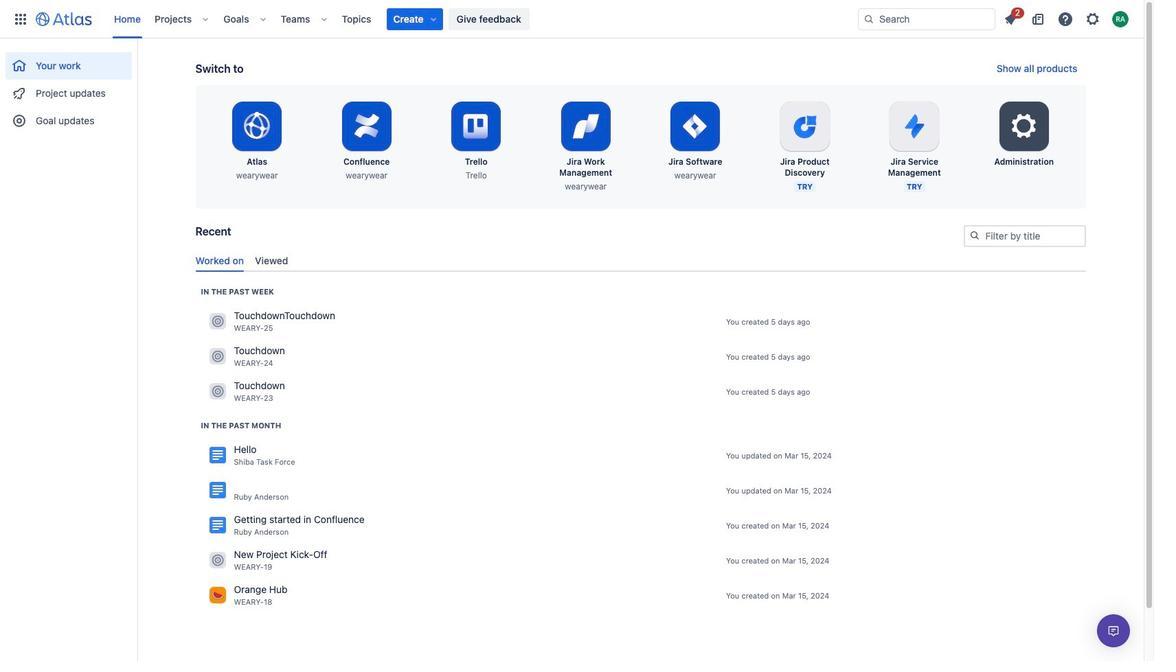 Task type: describe. For each thing, give the bounding box(es) containing it.
search image
[[864, 13, 875, 24]]

account image
[[1112, 11, 1129, 27]]

1 townsquare image from the top
[[209, 314, 226, 330]]

1 horizontal spatial settings image
[[1085, 11, 1101, 27]]

top element
[[8, 0, 858, 38]]

help image
[[1058, 11, 1074, 27]]

notifications image
[[1003, 11, 1019, 27]]

1 vertical spatial settings image
[[1008, 110, 1041, 143]]

Filter by title field
[[965, 227, 1085, 246]]

2 townsquare image from the top
[[209, 349, 226, 365]]

switch to... image
[[12, 11, 29, 27]]



Task type: locate. For each thing, give the bounding box(es) containing it.
Search field
[[858, 8, 996, 30]]

1 vertical spatial heading
[[201, 420, 281, 431]]

1 confluence image from the top
[[209, 448, 226, 464]]

1 heading from the top
[[201, 286, 274, 297]]

settings image
[[1085, 11, 1101, 27], [1008, 110, 1041, 143]]

2 confluence image from the top
[[209, 483, 226, 499]]

banner
[[0, 0, 1144, 38]]

confluence image
[[209, 448, 226, 464], [209, 483, 226, 499]]

4 townsquare image from the top
[[209, 553, 226, 569]]

0 horizontal spatial settings image
[[1008, 110, 1041, 143]]

None search field
[[858, 8, 996, 30]]

1 vertical spatial confluence image
[[209, 483, 226, 499]]

0 vertical spatial heading
[[201, 286, 274, 297]]

townsquare image
[[209, 314, 226, 330], [209, 349, 226, 365], [209, 384, 226, 400], [209, 553, 226, 569], [209, 588, 226, 604]]

5 townsquare image from the top
[[209, 588, 226, 604]]

heading
[[201, 286, 274, 297], [201, 420, 281, 431]]

2 heading from the top
[[201, 420, 281, 431]]

tab list
[[190, 249, 1092, 272]]

confluence image
[[209, 518, 226, 534]]

search image
[[969, 230, 980, 241]]

0 vertical spatial confluence image
[[209, 448, 226, 464]]

group
[[5, 38, 132, 139]]

0 vertical spatial settings image
[[1085, 11, 1101, 27]]

3 townsquare image from the top
[[209, 384, 226, 400]]

open intercom messenger image
[[1106, 623, 1122, 640]]



Task type: vqa. For each thing, say whether or not it's contained in the screenshot.
THE CLOSE MODAL icon
no



